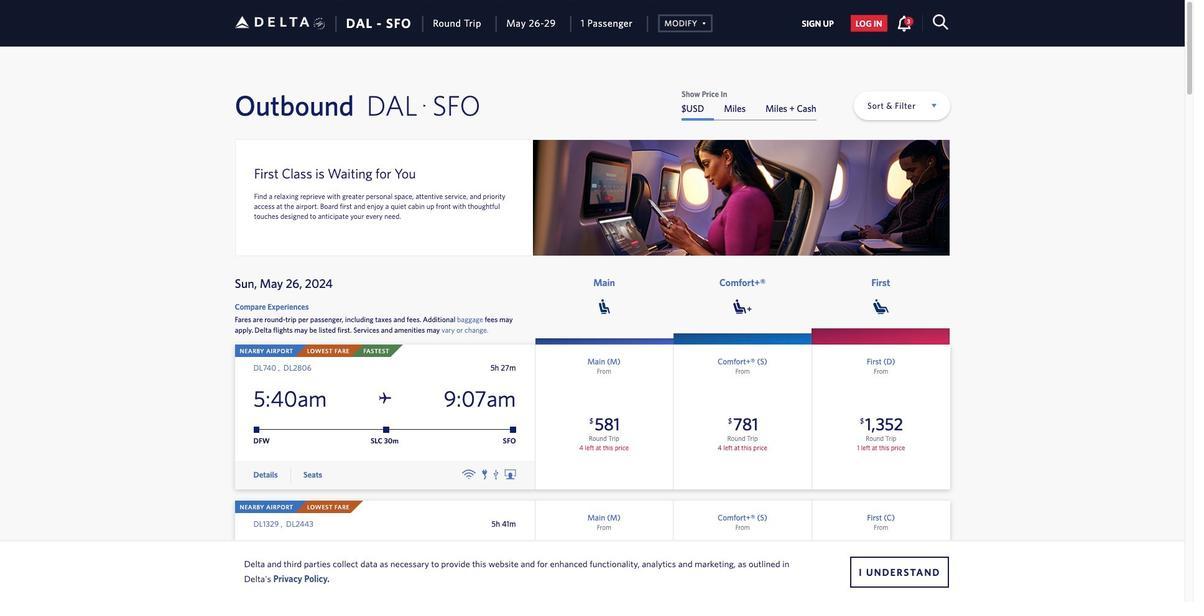Task type: describe. For each thing, give the bounding box(es) containing it.
personal entertainment image
[[505, 470, 516, 480]]

first image
[[873, 299, 889, 314]]

plane image
[[386, 549, 398, 561]]

banner image image
[[533, 140, 950, 256]]

main image
[[599, 299, 610, 314]]

delta air lines image
[[235, 3, 310, 42]]



Task type: vqa. For each thing, say whether or not it's contained in the screenshot.
External Link Icon
no



Task type: locate. For each thing, give the bounding box(es) containing it.
plane image
[[380, 393, 391, 405]]

main content
[[682, 90, 817, 121]]

show price in element
[[682, 90, 817, 98]]

advsearchtriangle image
[[698, 17, 706, 28]]

comfort+&#174; image
[[734, 299, 752, 314]]

usb power image
[[494, 470, 499, 480]]

skyteam image
[[314, 4, 326, 43]]



